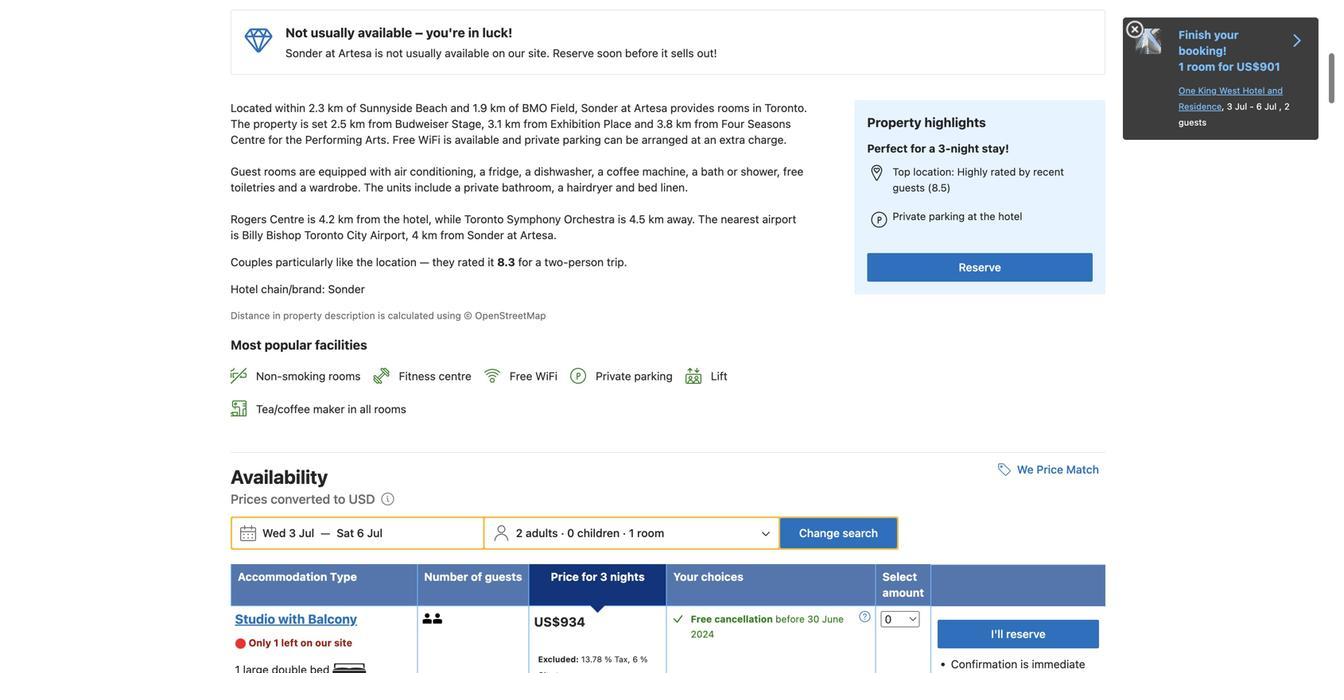 Task type: vqa. For each thing, say whether or not it's contained in the screenshot.
rightmost Flat-
no



Task type: locate. For each thing, give the bounding box(es) containing it.
rated left by at the right of the page
[[991, 166, 1016, 178]]

wardrobe.
[[309, 181, 361, 194]]

occupancy image
[[423, 614, 433, 624], [433, 614, 443, 624]]

only 1 left on our site
[[249, 637, 352, 649]]

in left the all
[[348, 403, 357, 416]]

at
[[325, 47, 335, 60], [621, 102, 631, 115], [691, 133, 701, 146], [968, 210, 977, 222], [507, 229, 517, 242]]

0 vertical spatial wifi
[[418, 133, 440, 146]]

usually
[[311, 25, 355, 40], [406, 47, 442, 60]]

distance in property description is calculated using © openstreetmap
[[231, 310, 546, 321]]

% left tax,
[[604, 655, 612, 664]]

1 horizontal spatial on
[[492, 47, 505, 60]]

0 horizontal spatial on
[[300, 637, 313, 649]]

out!
[[697, 47, 717, 60]]

0 vertical spatial reserve
[[553, 47, 594, 60]]

balcony
[[308, 612, 357, 627]]

by
[[1019, 166, 1030, 178]]

0 vertical spatial toronto
[[464, 213, 504, 226]]

2 , from the left
[[1279, 101, 1282, 112]]

property down within
[[253, 117, 297, 131]]

usd
[[349, 492, 375, 507]]

1 horizontal spatial %
[[640, 655, 648, 664]]

guests
[[1179, 117, 1207, 128], [893, 182, 925, 194], [485, 570, 522, 584]]

rated right they
[[458, 256, 485, 269]]

all
[[360, 403, 371, 416]]

and up , 3 jul - 6 jul  ,
[[1267, 85, 1283, 96]]

number of guests
[[424, 570, 522, 584]]

1 left left
[[274, 637, 279, 649]]

artesa up 3.8
[[634, 102, 667, 115]]

2 · from the left
[[623, 527, 626, 540]]

usually right not
[[311, 25, 355, 40]]

artesa inside located within 2.3 km of sunnyside beach and 1.9 km of bmo field, sonder at artesa provides rooms in toronto. the property is set 2.5 km from budweiser stage, 3.1 km from exhibition place and 3.8 km from four seasons centre for the performing arts. free wifi is available and private parking can be arranged at an extra charge. guest rooms are equipped with air conditioning, a fridge, a dishwasher, a coffee machine, a bath or shower, free toiletries and a wardrobe. the units include a private bathroom, a hairdryer and bed linen. rogers centre is 4.2 km from the hotel, while toronto symphony orchestra is 4.5 km away. the nearest airport is billy bishop toronto city airport, 4 km from sonder at artesa.
[[634, 102, 667, 115]]

while
[[435, 213, 461, 226]]

charge.
[[748, 133, 787, 146]]

0 vertical spatial hotel
[[1243, 85, 1265, 96]]

dishwasher,
[[534, 165, 595, 178]]

6 right tax,
[[633, 655, 638, 664]]

wifi inside located within 2.3 km of sunnyside beach and 1.9 km of bmo field, sonder at artesa provides rooms in toronto. the property is set 2.5 km from budweiser stage, 3.1 km from exhibition place and 3.8 km from four seasons centre for the performing arts. free wifi is available and private parking can be arranged at an extra charge. guest rooms are equipped with air conditioning, a fridge, a dishwasher, a coffee machine, a bath or shower, free toiletries and a wardrobe. the units include a private bathroom, a hairdryer and bed linen. rogers centre is 4.2 km from the hotel, while toronto symphony orchestra is 4.5 km away. the nearest airport is billy bishop toronto city airport, 4 km from sonder at artesa.
[[418, 133, 440, 146]]

jul left -
[[1235, 101, 1247, 112]]

toronto right while
[[464, 213, 504, 226]]

bmo
[[522, 102, 547, 115]]

1 vertical spatial centre
[[270, 213, 304, 226]]

1 horizontal spatial hotel
[[1243, 85, 1265, 96]]

1 horizontal spatial private
[[893, 210, 926, 222]]

0 horizontal spatial the
[[231, 117, 250, 131]]

1 horizontal spatial city
[[538, 671, 554, 674]]

trip.
[[607, 256, 627, 269]]

hotel chain/brand: sonder
[[231, 283, 365, 296]]

1 horizontal spatial free
[[510, 370, 532, 383]]

private down fridge,
[[464, 181, 499, 194]]

1 vertical spatial room
[[637, 527, 664, 540]]

0 horizontal spatial city
[[347, 229, 367, 242]]

in up seasons
[[753, 102, 762, 115]]

0 horizontal spatial room
[[637, 527, 664, 540]]

1 vertical spatial it
[[488, 256, 494, 269]]

is left not on the top
[[375, 47, 383, 60]]

you're
[[426, 25, 465, 40]]

on inside the not usually available – you're in luck! sonder at artesa is not usually available on our site. reserve soon before it sells out!
[[492, 47, 505, 60]]

1 vertical spatial the
[[364, 181, 384, 194]]

room down booking!
[[1187, 60, 1215, 73]]

· right children
[[623, 527, 626, 540]]

0 vertical spatial 2
[[1284, 101, 1290, 112]]

0 horizontal spatial with
[[278, 612, 305, 627]]

at left not on the top
[[325, 47, 335, 60]]

6 right sat
[[357, 527, 364, 540]]

guests down residence
[[1179, 117, 1207, 128]]

parking for private parking at the hotel
[[929, 210, 965, 222]]

four
[[721, 117, 745, 131]]

the up the airport,
[[383, 213, 400, 226]]

conditioning,
[[410, 165, 477, 178]]

sonder up 8.3
[[467, 229, 504, 242]]

0 vertical spatial 1
[[1179, 60, 1184, 73]]

and down coffee
[[616, 181, 635, 194]]

1 horizontal spatial private
[[524, 133, 560, 146]]

2 adults · 0 children · 1 room button
[[487, 518, 777, 549]]

2 horizontal spatial guests
[[1179, 117, 1207, 128]]

city up like
[[347, 229, 367, 242]]

,
[[1222, 101, 1224, 112], [1279, 101, 1282, 112]]

private
[[524, 133, 560, 146], [464, 181, 499, 194]]

, right -
[[1279, 101, 1282, 112]]

it inside the not usually available – you're in luck! sonder at artesa is not usually available on our site. reserve soon before it sells out!
[[661, 47, 668, 60]]

price right we
[[1037, 463, 1063, 476]]

private for private parking
[[596, 370, 631, 383]]

1 vertical spatial guests
[[893, 182, 925, 194]]

2 vertical spatial the
[[698, 213, 718, 226]]

2 occupancy image from the left
[[433, 614, 443, 624]]

2 vertical spatial parking
[[634, 370, 673, 383]]

0 vertical spatial private
[[893, 210, 926, 222]]

0 vertical spatial —
[[420, 256, 429, 269]]

0 vertical spatial 6
[[1256, 101, 1262, 112]]

3 down west
[[1227, 101, 1233, 112]]

room up nights
[[637, 527, 664, 540]]

2 for 2 guests
[[1284, 101, 1290, 112]]

guests right "number"
[[485, 570, 522, 584]]

change search
[[799, 527, 878, 540]]

night
[[951, 142, 979, 155]]

2.5
[[331, 117, 347, 131]]

1 vertical spatial hotel
[[231, 283, 258, 296]]

symphony
[[507, 213, 561, 226]]

1 horizontal spatial toronto
[[464, 213, 504, 226]]

0 vertical spatial guests
[[1179, 117, 1207, 128]]

2 vertical spatial 6
[[633, 655, 638, 664]]

1 vertical spatial on
[[300, 637, 313, 649]]

the
[[231, 117, 250, 131], [364, 181, 384, 194], [698, 213, 718, 226]]

facilities
[[315, 338, 367, 353]]

1 vertical spatial reserve
[[959, 261, 1001, 274]]

0 horizontal spatial %
[[604, 655, 612, 664]]

before right the soon
[[625, 47, 658, 60]]

it left 8.3
[[488, 256, 494, 269]]

is left billy on the left
[[231, 229, 239, 242]]

reserve down private parking at the hotel at the top of the page
[[959, 261, 1001, 274]]

reserve right site.
[[553, 47, 594, 60]]

not
[[286, 25, 308, 40]]

is left set
[[300, 117, 309, 131]]

0 vertical spatial rated
[[991, 166, 1016, 178]]

the right away.
[[698, 213, 718, 226]]

free cancellation
[[691, 614, 773, 625]]

property down 'hotel chain/brand: sonder'
[[283, 310, 322, 321]]

6 inside 13.78 % tax, 6 % city tax
[[633, 655, 638, 664]]

our left site
[[315, 637, 332, 649]]

2 inside 2 guests
[[1284, 101, 1290, 112]]

3 left nights
[[600, 570, 607, 584]]

1 horizontal spatial before
[[776, 614, 805, 625]]

available up not on the top
[[358, 25, 412, 40]]

from up arts.
[[368, 117, 392, 131]]

1 vertical spatial available
[[445, 47, 489, 60]]

jul
[[1235, 101, 1247, 112], [1265, 101, 1277, 112], [299, 527, 314, 540], [367, 527, 383, 540]]

artesa left not on the top
[[338, 47, 372, 60]]

1 vertical spatial before
[[776, 614, 805, 625]]

not usually available – you're in luck! sonder at artesa is not usually available on our site. reserve soon before it sells out!
[[286, 25, 717, 60]]

rated
[[991, 166, 1016, 178], [458, 256, 485, 269]]

0 vertical spatial it
[[661, 47, 668, 60]]

within
[[275, 102, 305, 115]]

change
[[799, 527, 840, 540]]

wifi down budweiser
[[418, 133, 440, 146]]

2 vertical spatial 1
[[274, 637, 279, 649]]

toronto down 4.2
[[304, 229, 344, 242]]

city inside 13.78 % tax, 6 % city tax
[[538, 671, 554, 674]]

choices
[[701, 570, 743, 584]]

guests inside top location: highly rated by recent guests (8.5)
[[893, 182, 925, 194]]

1 vertical spatial our
[[315, 637, 332, 649]]

2 inside "dropdown button"
[[516, 527, 523, 540]]

1 horizontal spatial —
[[420, 256, 429, 269]]

1 horizontal spatial 3
[[600, 570, 607, 584]]

1 vertical spatial 3
[[289, 527, 296, 540]]

1 horizontal spatial ·
[[623, 527, 626, 540]]

1 horizontal spatial our
[[508, 47, 525, 60]]

the
[[285, 133, 302, 146], [980, 210, 995, 222], [383, 213, 400, 226], [356, 256, 373, 269]]

2 vertical spatial 3
[[600, 570, 607, 584]]

free down openstreetmap
[[510, 370, 532, 383]]

1 up one
[[1179, 60, 1184, 73]]

13.78 % tax, 6 % city tax
[[538, 655, 648, 674]]

rooms
[[718, 102, 750, 115], [264, 165, 296, 178], [329, 370, 361, 383], [374, 403, 406, 416]]

luck!
[[482, 25, 513, 40]]

usually down –
[[406, 47, 442, 60]]

hotel
[[1243, 85, 1265, 96], [231, 283, 258, 296]]

2 horizontal spatial parking
[[929, 210, 965, 222]]

3 right wed
[[289, 527, 296, 540]]

1 inside finish your booking! 1 room for us$901
[[1179, 60, 1184, 73]]

available inside located within 2.3 km of sunnyside beach and 1.9 km of bmo field, sonder at artesa provides rooms in toronto. the property is set 2.5 km from budweiser stage, 3.1 km from exhibition place and 3.8 km from four seasons centre for the performing arts. free wifi is available and private parking can be arranged at an extra charge. guest rooms are equipped with air conditioning, a fridge, a dishwasher, a coffee machine, a bath or shower, free toiletries and a wardrobe. the units include a private bathroom, a hairdryer and bed linen. rogers centre is 4.2 km from the hotel, while toronto symphony orchestra is 4.5 km away. the nearest airport is billy bishop toronto city airport, 4 km from sonder at artesa.
[[455, 133, 499, 146]]

one king west hotel and residence image
[[1136, 29, 1161, 54]]

centre up guest
[[231, 133, 265, 146]]

available down you're
[[445, 47, 489, 60]]

0 vertical spatial before
[[625, 47, 658, 60]]

2 horizontal spatial the
[[698, 213, 718, 226]]

2 left adults in the bottom left of the page
[[516, 527, 523, 540]]

we
[[1017, 463, 1034, 476]]

wed 3 jul button
[[256, 519, 321, 548]]

from down while
[[440, 229, 464, 242]]

free for free wifi
[[510, 370, 532, 383]]

room
[[1187, 60, 1215, 73], [637, 527, 664, 540]]

0 vertical spatial price
[[1037, 463, 1063, 476]]

2 % from the left
[[640, 655, 648, 664]]

the left units
[[364, 181, 384, 194]]

6 right -
[[1256, 101, 1262, 112]]

it
[[661, 47, 668, 60], [488, 256, 494, 269]]

% right tax,
[[640, 655, 648, 664]]

hotel up , 3 jul - 6 jul  ,
[[1243, 85, 1265, 96]]

0 horizontal spatial reserve
[[553, 47, 594, 60]]

1 horizontal spatial price
[[1037, 463, 1063, 476]]

available down stage, at left
[[455, 133, 499, 146]]

2 horizontal spatial 6
[[1256, 101, 1262, 112]]

1 horizontal spatial centre
[[270, 213, 304, 226]]

2 horizontal spatial 3
[[1227, 101, 1233, 112]]

select
[[882, 570, 917, 584]]

i'll reserve button
[[938, 620, 1099, 649]]

1 vertical spatial wifi
[[535, 370, 558, 383]]

in right "distance" at top
[[273, 310, 281, 321]]

artesa.
[[520, 229, 557, 242]]

0 vertical spatial on
[[492, 47, 505, 60]]

0 horizontal spatial 2
[[516, 527, 523, 540]]

1 right children
[[629, 527, 634, 540]]

free inside located within 2.3 km of sunnyside beach and 1.9 km of bmo field, sonder at artesa provides rooms in toronto. the property is set 2.5 km from budweiser stage, 3.1 km from exhibition place and 3.8 km from four seasons centre for the performing arts. free wifi is available and private parking can be arranged at an extra charge. guest rooms are equipped with air conditioning, a fridge, a dishwasher, a coffee machine, a bath or shower, free toiletries and a wardrobe. the units include a private bathroom, a hairdryer and bed linen. rogers centre is 4.2 km from the hotel, while toronto symphony orchestra is 4.5 km away. the nearest airport is billy bishop toronto city airport, 4 km from sonder at artesa.
[[393, 133, 415, 146]]

from
[[368, 117, 392, 131], [524, 117, 547, 131], [694, 117, 718, 131], [356, 213, 380, 226], [440, 229, 464, 242]]

non-
[[256, 370, 282, 383]]

0 horizontal spatial price
[[551, 570, 579, 584]]

from down "bmo"
[[524, 117, 547, 131]]

is
[[375, 47, 383, 60], [300, 117, 309, 131], [443, 133, 452, 146], [307, 213, 316, 226], [618, 213, 626, 226], [231, 229, 239, 242], [378, 310, 385, 321], [1020, 658, 1029, 671]]

sonder down not
[[286, 47, 322, 60]]

km right the '3.1'
[[505, 117, 521, 131]]

1 vertical spatial city
[[538, 671, 554, 674]]

rated inside top location: highly rated by recent guests (8.5)
[[991, 166, 1016, 178]]

for left nights
[[582, 570, 597, 584]]

perfect for a 3-night stay!
[[867, 142, 1009, 155]]

a down are
[[300, 181, 306, 194]]

1 horizontal spatial the
[[364, 181, 384, 194]]

room inside "dropdown button"
[[637, 527, 664, 540]]

from up the airport,
[[356, 213, 380, 226]]

1 horizontal spatial it
[[661, 47, 668, 60]]

maker
[[313, 403, 345, 416]]

1 vertical spatial toronto
[[304, 229, 344, 242]]

our inside the not usually available – you're in luck! sonder at artesa is not usually available on our site. reserve soon before it sells out!
[[508, 47, 525, 60]]

private down "bmo"
[[524, 133, 560, 146]]

0 vertical spatial with
[[370, 165, 391, 178]]

0 vertical spatial parking
[[563, 133, 601, 146]]

km up the '3.1'
[[490, 102, 506, 115]]

1 horizontal spatial 1
[[629, 527, 634, 540]]

before left 30
[[776, 614, 805, 625]]

2 horizontal spatial 1
[[1179, 60, 1184, 73]]

1 vertical spatial parking
[[929, 210, 965, 222]]

km right 4.2
[[338, 213, 353, 226]]

1 vertical spatial usually
[[406, 47, 442, 60]]

match
[[1066, 463, 1099, 476]]

studio with balcony
[[235, 612, 357, 627]]

in inside the not usually available – you're in luck! sonder at artesa is not usually available on our site. reserve soon before it sells out!
[[468, 25, 479, 40]]

0 horizontal spatial toronto
[[304, 229, 344, 242]]

parking down (8.5) in the top of the page
[[929, 210, 965, 222]]

parking inside located within 2.3 km of sunnyside beach and 1.9 km of bmo field, sonder at artesa provides rooms in toronto. the property is set 2.5 km from budweiser stage, 3.1 km from exhibition place and 3.8 km from four seasons centre for the performing arts. free wifi is available and private parking can be arranged at an extra charge. guest rooms are equipped with air conditioning, a fridge, a dishwasher, a coffee machine, a bath or shower, free toiletries and a wardrobe. the units include a private bathroom, a hairdryer and bed linen. rogers centre is 4.2 km from the hotel, while toronto symphony orchestra is 4.5 km away. the nearest airport is billy bishop toronto city airport, 4 km from sonder at artesa.
[[563, 133, 601, 146]]

are
[[299, 165, 315, 178]]

wed 3 jul — sat 6 jul
[[262, 527, 383, 540]]

1 vertical spatial 2
[[516, 527, 523, 540]]

free up 2024
[[691, 614, 712, 625]]

air
[[394, 165, 407, 178]]

0 horizontal spatial centre
[[231, 133, 265, 146]]

%
[[604, 655, 612, 664], [640, 655, 648, 664]]

0 horizontal spatial wifi
[[418, 133, 440, 146]]

hotel,
[[403, 213, 432, 226]]

0 horizontal spatial private
[[596, 370, 631, 383]]

hotel up "distance" at top
[[231, 283, 258, 296]]

us$901
[[1237, 60, 1280, 73]]

person
[[568, 256, 604, 269]]

km up 2.5
[[328, 102, 343, 115]]

of right "number"
[[471, 570, 482, 584]]

1 · from the left
[[561, 527, 564, 540]]

with
[[370, 165, 391, 178], [278, 612, 305, 627]]

3 for wed
[[289, 527, 296, 540]]

0 horizontal spatial private
[[464, 181, 499, 194]]

1 vertical spatial with
[[278, 612, 305, 627]]

coffee
[[607, 165, 639, 178]]

1
[[1179, 60, 1184, 73], [629, 527, 634, 540], [274, 637, 279, 649]]

only
[[249, 637, 271, 649]]

in
[[468, 25, 479, 40], [753, 102, 762, 115], [273, 310, 281, 321], [348, 403, 357, 416]]

1 horizontal spatial guests
[[893, 182, 925, 194]]

km down provides
[[676, 117, 691, 131]]

0 vertical spatial usually
[[311, 25, 355, 40]]

2 vertical spatial available
[[455, 133, 499, 146]]

1.9
[[473, 102, 487, 115]]

1 horizontal spatial 2
[[1284, 101, 1290, 112]]

free wifi
[[510, 370, 558, 383]]

at down top location: highly rated by recent guests (8.5)
[[968, 210, 977, 222]]

— left sat
[[321, 527, 330, 540]]

we price match button
[[992, 456, 1105, 484]]

0 horizontal spatial artesa
[[338, 47, 372, 60]]

1 horizontal spatial parking
[[634, 370, 673, 383]]

1 horizontal spatial with
[[370, 165, 391, 178]]

1 vertical spatial —
[[321, 527, 330, 540]]

at up 'place'
[[621, 102, 631, 115]]

0 horizontal spatial guests
[[485, 570, 522, 584]]

wifi
[[418, 133, 440, 146], [535, 370, 558, 383]]

1 inside "dropdown button"
[[629, 527, 634, 540]]

our left site.
[[508, 47, 525, 60]]

highlights
[[925, 115, 986, 130]]

30
[[807, 614, 819, 625]]

with left air
[[370, 165, 391, 178]]

airport
[[762, 213, 796, 226]]

a left 3-
[[929, 142, 935, 155]]

at inside the not usually available – you're in luck! sonder at artesa is not usually available on our site. reserve soon before it sells out!
[[325, 47, 335, 60]]

0 vertical spatial city
[[347, 229, 367, 242]]

sonder up 'description'
[[328, 283, 365, 296]]

billy
[[242, 229, 263, 242]]

3.8
[[657, 117, 673, 131]]

km right 2.5
[[350, 117, 365, 131]]

reserve inside button
[[959, 261, 1001, 274]]

a left fridge,
[[480, 165, 486, 178]]

using
[[437, 310, 461, 321]]

0 vertical spatial available
[[358, 25, 412, 40]]

in inside located within 2.3 km of sunnyside beach and 1.9 km of bmo field, sonder at artesa provides rooms in toronto. the property is set 2.5 km from budweiser stage, 3.1 km from exhibition place and 3.8 km from four seasons centre for the performing arts. free wifi is available and private parking can be arranged at an extra charge. guest rooms are equipped with air conditioning, a fridge, a dishwasher, a coffee machine, a bath or shower, free toiletries and a wardrobe. the units include a private bathroom, a hairdryer and bed linen. rogers centre is 4.2 km from the hotel, while toronto symphony orchestra is 4.5 km away. the nearest airport is billy bishop toronto city airport, 4 km from sonder at artesa.
[[753, 102, 762, 115]]



Task type: describe. For each thing, give the bounding box(es) containing it.
not
[[386, 47, 403, 60]]

3-
[[938, 142, 951, 155]]

jul right sat
[[367, 527, 383, 540]]

shower,
[[741, 165, 780, 178]]

lift
[[711, 370, 728, 383]]

particularly
[[276, 256, 333, 269]]

1 vertical spatial property
[[283, 310, 322, 321]]

before inside the not usually available – you're in luck! sonder at artesa is not usually available on our site. reserve soon before it sells out!
[[625, 47, 658, 60]]

chain/brand:
[[261, 283, 325, 296]]

beach
[[416, 102, 448, 115]]

tax
[[556, 671, 568, 674]]

couples particularly like the location — they rated it 8.3 for a two-person trip.
[[231, 256, 627, 269]]

rooms down facilities
[[329, 370, 361, 383]]

city inside located within 2.3 km of sunnyside beach and 1.9 km of bmo field, sonder at artesa provides rooms in toronto. the property is set 2.5 km from budweiser stage, 3.1 km from exhibition place and 3.8 km from four seasons centre for the performing arts. free wifi is available and private parking can be arranged at an extra charge. guest rooms are equipped with air conditioning, a fridge, a dishwasher, a coffee machine, a bath or shower, free toiletries and a wardrobe. the units include a private bathroom, a hairdryer and bed linen. rogers centre is 4.2 km from the hotel, while toronto symphony orchestra is 4.5 km away. the nearest airport is billy bishop toronto city airport, 4 km from sonder at artesa.
[[347, 229, 367, 242]]

nearest
[[721, 213, 759, 226]]

a left bath
[[692, 165, 698, 178]]

include
[[414, 181, 452, 194]]

0 horizontal spatial our
[[315, 637, 332, 649]]

0 horizontal spatial —
[[321, 527, 330, 540]]

3 for ,
[[1227, 101, 1233, 112]]

private parking at the hotel
[[893, 210, 1022, 222]]

with inside located within 2.3 km of sunnyside beach and 1.9 km of bmo field, sonder at artesa provides rooms in toronto. the property is set 2.5 km from budweiser stage, 3.1 km from exhibition place and 3.8 km from four seasons centre for the performing arts. free wifi is available and private parking can be arranged at an extra charge. guest rooms are equipped with air conditioning, a fridge, a dishwasher, a coffee machine, a bath or shower, free toiletries and a wardrobe. the units include a private bathroom, a hairdryer and bed linen. rogers centre is 4.2 km from the hotel, while toronto symphony orchestra is 4.5 km away. the nearest airport is billy bishop toronto city airport, 4 km from sonder at artesa.
[[370, 165, 391, 178]]

and inside one king west hotel and residence
[[1267, 85, 1283, 96]]

and up stage, at left
[[451, 102, 470, 115]]

private for private parking at the hotel
[[893, 210, 926, 222]]

artesa inside the not usually available – you're in luck! sonder at artesa is not usually available on our site. reserve soon before it sells out!
[[338, 47, 372, 60]]

orchestra
[[564, 213, 615, 226]]

your choices
[[673, 570, 743, 584]]

budweiser
[[395, 117, 449, 131]]

free
[[783, 165, 804, 178]]

sells
[[671, 47, 694, 60]]

from up an
[[694, 117, 718, 131]]

1 , from the left
[[1222, 101, 1224, 112]]

bathroom,
[[502, 181, 555, 194]]

reserve inside the not usually available – you're in luck! sonder at artesa is not usually available on our site. reserve soon before it sells out!
[[553, 47, 594, 60]]

(8.5)
[[928, 182, 951, 194]]

price inside dropdown button
[[1037, 463, 1063, 476]]

rooms up four at the top right of the page
[[718, 102, 750, 115]]

property highlights
[[867, 115, 986, 130]]

booking!
[[1179, 44, 1227, 57]]

is down stage, at left
[[443, 133, 452, 146]]

prices converted to usd
[[231, 492, 375, 507]]

sonder inside the not usually available – you're in luck! sonder at artesa is not usually available on our site. reserve soon before it sells out!
[[286, 47, 322, 60]]

toronto.
[[765, 102, 807, 115]]

guests inside 2 guests
[[1179, 117, 1207, 128]]

and up fridge,
[[502, 133, 521, 146]]

calculated
[[388, 310, 434, 321]]

location:
[[913, 166, 954, 178]]

popular
[[265, 338, 312, 353]]

parking for private parking
[[634, 370, 673, 383]]

rooms right the all
[[374, 403, 406, 416]]

left
[[281, 637, 298, 649]]

for inside located within 2.3 km of sunnyside beach and 1.9 km of bmo field, sonder at artesa provides rooms in toronto. the property is set 2.5 km from budweiser stage, 3.1 km from exhibition place and 3.8 km from four seasons centre for the performing arts. free wifi is available and private parking can be arranged at an extra charge. guest rooms are equipped with air conditioning, a fridge, a dishwasher, a coffee machine, a bath or shower, free toiletries and a wardrobe. the units include a private bathroom, a hairdryer and bed linen. rogers centre is 4.2 km from the hotel, while toronto symphony orchestra is 4.5 km away. the nearest airport is billy bishop toronto city airport, 4 km from sonder at artesa.
[[268, 133, 282, 146]]

location
[[376, 256, 417, 269]]

a up bathroom,
[[525, 165, 531, 178]]

a up hairdryer
[[598, 165, 604, 178]]

2 vertical spatial guests
[[485, 570, 522, 584]]

an
[[704, 133, 716, 146]]

1 % from the left
[[604, 655, 612, 664]]

0 vertical spatial private
[[524, 133, 560, 146]]

most
[[231, 338, 261, 353]]

before 30 june 2024
[[691, 614, 844, 640]]

sonder up 'place'
[[581, 102, 618, 115]]

is left 4.5
[[618, 213, 626, 226]]

is down i'll reserve button
[[1020, 658, 1029, 671]]

site.
[[528, 47, 550, 60]]

toiletries
[[231, 181, 275, 194]]

description
[[325, 310, 375, 321]]

1 occupancy image from the left
[[423, 614, 433, 624]]

jul right wed
[[299, 527, 314, 540]]

a left two-
[[535, 256, 541, 269]]

studio with balcony link
[[235, 611, 408, 627]]

sat
[[337, 527, 354, 540]]

free for free cancellation
[[691, 614, 712, 625]]

or
[[727, 165, 738, 178]]

1 horizontal spatial of
[[471, 570, 482, 584]]

extra
[[719, 133, 745, 146]]

-
[[1250, 101, 1254, 112]]

rooms left are
[[264, 165, 296, 178]]

airport,
[[370, 229, 409, 242]]

couples
[[231, 256, 273, 269]]

fridge,
[[489, 165, 522, 178]]

site
[[334, 637, 352, 649]]

nights
[[610, 570, 645, 584]]

2 guests
[[1179, 101, 1290, 128]]

1 vertical spatial private
[[464, 181, 499, 194]]

0 horizontal spatial usually
[[311, 25, 355, 40]]

13.78
[[581, 655, 602, 664]]

4
[[412, 229, 419, 242]]

1 horizontal spatial wifi
[[535, 370, 558, 383]]

to
[[334, 492, 345, 507]]

one king west hotel and residence
[[1179, 85, 1283, 112]]

price for 3 nights
[[551, 570, 645, 584]]

hotel inside one king west hotel and residence
[[1243, 85, 1265, 96]]

1 vertical spatial 6
[[357, 527, 364, 540]]

0 horizontal spatial hotel
[[231, 283, 258, 296]]

for left 3-
[[910, 142, 926, 155]]

km right 4.5
[[648, 213, 664, 226]]

1 horizontal spatial usually
[[406, 47, 442, 60]]

residence
[[1179, 101, 1222, 112]]

tea/coffee maker in all rooms
[[256, 403, 406, 416]]

one
[[1179, 85, 1196, 96]]

and right toiletries
[[278, 181, 297, 194]]

like
[[336, 256, 353, 269]]

we price match
[[1017, 463, 1099, 476]]

reserve button
[[867, 253, 1093, 282]]

0 vertical spatial centre
[[231, 133, 265, 146]]

away.
[[667, 213, 695, 226]]

is left 4.2
[[307, 213, 316, 226]]

2 adults · 0 children · 1 room
[[516, 527, 664, 540]]

©
[[464, 310, 472, 321]]

0 horizontal spatial 1
[[274, 637, 279, 649]]

prices
[[231, 492, 267, 507]]

for inside finish your booking! 1 room for us$901
[[1218, 60, 1234, 73]]

provides
[[670, 102, 714, 115]]

us$934
[[534, 615, 585, 630]]

confirmation is immediate
[[951, 658, 1085, 671]]

more details on meals and payment options image
[[859, 611, 871, 623]]

1 vertical spatial rated
[[458, 256, 485, 269]]

performing
[[305, 133, 362, 146]]

at left artesa.
[[507, 229, 517, 242]]

stay!
[[982, 142, 1009, 155]]

a down conditioning,
[[455, 181, 461, 194]]

top
[[893, 166, 910, 178]]

2.3
[[308, 102, 325, 115]]

0 horizontal spatial of
[[346, 102, 357, 115]]

located
[[231, 102, 272, 115]]

2 for 2 adults · 0 children · 1 room
[[516, 527, 523, 540]]

0 vertical spatial the
[[231, 117, 250, 131]]

at left an
[[691, 133, 701, 146]]

fitness centre
[[399, 370, 471, 383]]

fitness
[[399, 370, 436, 383]]

property inside located within 2.3 km of sunnyside beach and 1.9 km of bmo field, sonder at artesa provides rooms in toronto. the property is set 2.5 km from budweiser stage, 3.1 km from exhibition place and 3.8 km from four seasons centre for the performing arts. free wifi is available and private parking can be arranged at an extra charge. guest rooms are equipped with air conditioning, a fridge, a dishwasher, a coffee machine, a bath or shower, free toiletries and a wardrobe. the units include a private bathroom, a hairdryer and bed linen. rogers centre is 4.2 km from the hotel, while toronto symphony orchestra is 4.5 km away. the nearest airport is billy bishop toronto city airport, 4 km from sonder at artesa.
[[253, 117, 297, 131]]

the down within
[[285, 133, 302, 146]]

is left 'calculated'
[[378, 310, 385, 321]]

jul right -
[[1265, 101, 1277, 112]]

converted
[[271, 492, 330, 507]]

km right 4
[[422, 229, 437, 242]]

and up be
[[635, 117, 654, 131]]

a down dishwasher, on the top of page
[[558, 181, 564, 194]]

most popular facilities
[[231, 338, 367, 353]]

rogers
[[231, 213, 267, 226]]

is inside the not usually available – you're in luck! sonder at artesa is not usually available on our site. reserve soon before it sells out!
[[375, 47, 383, 60]]

perfect
[[867, 142, 908, 155]]

tax,
[[614, 655, 630, 664]]

amount
[[882, 586, 924, 599]]

the right like
[[356, 256, 373, 269]]

the left hotel
[[980, 210, 995, 222]]

two-
[[544, 256, 568, 269]]

units
[[387, 181, 411, 194]]

finish your booking! 1 room for us$901
[[1179, 28, 1280, 73]]

property
[[867, 115, 921, 130]]

for right 8.3
[[518, 256, 532, 269]]

2 horizontal spatial of
[[509, 102, 519, 115]]

exhibition
[[550, 117, 600, 131]]

before inside the before 30 june 2024
[[776, 614, 805, 625]]

room inside finish your booking! 1 room for us$901
[[1187, 60, 1215, 73]]

field,
[[550, 102, 578, 115]]



